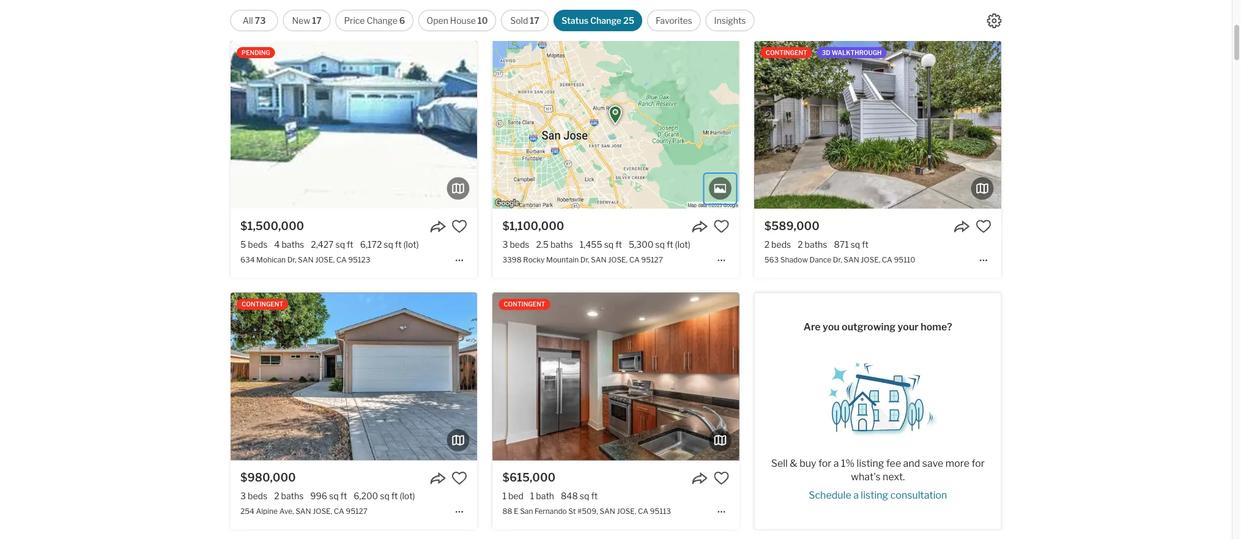 Task type: describe. For each thing, give the bounding box(es) containing it.
5,300 sq ft (lot)
[[629, 239, 691, 250]]

and
[[904, 457, 921, 469]]

Favorites radio
[[648, 10, 701, 31]]

95110
[[894, 255, 916, 264]]

ft for 6,200 sq ft (lot)
[[392, 491, 398, 501]]

are
[[804, 321, 821, 333]]

new
[[292, 15, 310, 26]]

1%
[[842, 457, 855, 469]]

ave,
[[279, 507, 294, 516]]

save
[[923, 457, 944, 469]]

favorite button image for $1,100,000
[[714, 219, 730, 234]]

baths for $1,100,000
[[551, 239, 573, 250]]

bed
[[509, 491, 524, 501]]

house
[[450, 15, 476, 26]]

871 sq ft
[[834, 239, 869, 250]]

0 horizontal spatial 95127
[[346, 507, 368, 516]]

change for 25
[[591, 15, 622, 26]]

3d walkthrough
[[822, 49, 882, 56]]

contingent for $589,000
[[766, 49, 808, 56]]

fee
[[887, 457, 902, 469]]

baths for $980,000
[[281, 491, 304, 501]]

3d
[[822, 49, 831, 56]]

favorites
[[656, 15, 693, 26]]

insights
[[715, 15, 746, 26]]

2,427 sq ft
[[311, 239, 354, 250]]

563
[[765, 255, 779, 264]]

mohican
[[256, 255, 286, 264]]

5
[[241, 239, 246, 250]]

1 photo of 88 e san fernando st #509, san jose, ca 95113 image from the left
[[493, 293, 740, 460]]

2 beds
[[765, 239, 791, 250]]

open
[[427, 15, 448, 26]]

option group containing all
[[230, 10, 755, 31]]

73
[[255, 15, 266, 26]]

bath
[[536, 491, 554, 501]]

sell
[[772, 457, 788, 469]]

pending
[[242, 49, 270, 56]]

6,172 sq ft (lot)
[[360, 239, 419, 250]]

634
[[241, 255, 255, 264]]

home?
[[921, 321, 953, 333]]

ca left 95113
[[638, 507, 649, 516]]

All radio
[[230, 10, 278, 31]]

what's
[[851, 471, 881, 483]]

2 photo of 254 alpine ave, san jose, ca 95127 image from the left
[[477, 293, 724, 460]]

sq for 2,427
[[336, 239, 345, 250]]

previous button image
[[503, 370, 515, 382]]

rocky
[[523, 255, 545, 264]]

new 17
[[292, 15, 322, 26]]

favorite button checkbox for $1,500,000
[[452, 219, 468, 234]]

beds for $1,100,000
[[510, 239, 530, 250]]

your
[[898, 321, 919, 333]]

walkthrough
[[832, 49, 882, 56]]

favorite button checkbox for $589,000
[[976, 219, 992, 234]]

2 baths for $980,000
[[274, 491, 304, 501]]

outgrowing
[[842, 321, 896, 333]]

e
[[514, 507, 519, 516]]

2,427
[[311, 239, 334, 250]]

san down 4 baths
[[298, 255, 314, 264]]

$980,000
[[241, 471, 296, 484]]

3 beds for $1,100,000
[[503, 239, 530, 250]]

88
[[503, 507, 513, 516]]

are you outgrowing your home?
[[804, 321, 953, 333]]

3 for $1,100,000
[[503, 239, 508, 250]]

Status Change radio
[[554, 10, 643, 31]]

favorite button checkbox for $615,000
[[714, 470, 730, 486]]

2 for $589,000
[[798, 239, 803, 250]]

3398 rocky mountain dr, san jose, ca 95127
[[503, 255, 663, 264]]

jose, left 95113
[[617, 507, 637, 516]]

2 for from the left
[[972, 457, 985, 469]]

alpine
[[256, 507, 278, 516]]

schedule a listing consultation
[[809, 489, 948, 501]]

6,200
[[354, 491, 378, 501]]

5,300
[[629, 239, 654, 250]]

sq for 871
[[851, 239, 861, 250]]

1 bed
[[503, 491, 524, 501]]

254
[[241, 507, 255, 516]]

buy
[[800, 457, 817, 469]]

ca left 95110 at top right
[[882, 255, 893, 264]]

favorite button image for $1,500,000
[[452, 219, 468, 234]]

sell & buy for a 1% listing fee and save more for what's next.
[[772, 457, 985, 483]]

New radio
[[283, 10, 331, 31]]

you
[[823, 321, 840, 333]]

next.
[[883, 471, 905, 483]]

san right ave,
[[296, 507, 311, 516]]

a inside sell & buy for a 1% listing fee and save more for what's next.
[[834, 457, 839, 469]]

sq for 996
[[329, 491, 339, 501]]

#509,
[[578, 507, 598, 516]]

5 beds
[[241, 239, 268, 250]]

favorite button image for $589,000
[[976, 219, 992, 234]]

sold
[[511, 15, 528, 26]]

996
[[311, 491, 327, 501]]

san
[[520, 507, 533, 516]]

jose, down 2,427
[[315, 255, 335, 264]]

sq for 848
[[580, 491, 590, 501]]

848 sq ft
[[561, 491, 598, 501]]

schedule
[[809, 489, 852, 501]]

dance
[[810, 255, 832, 264]]

1 photo of 634 mohican dr, san jose, ca 95123 image from the left
[[231, 41, 477, 209]]

1 for from the left
[[819, 457, 832, 469]]

ft for 6,172 sq ft (lot)
[[395, 239, 402, 250]]

open house 10
[[427, 15, 488, 26]]

price change 6
[[344, 15, 405, 26]]

1,455 sq ft
[[580, 239, 622, 250]]



Task type: locate. For each thing, give the bounding box(es) containing it.
(lot) for $980,000
[[400, 491, 415, 501]]

6
[[400, 15, 405, 26]]

favorite button checkbox for $980,000
[[452, 470, 468, 486]]

254 alpine ave, san jose, ca 95127
[[241, 507, 368, 516]]

ft for 848 sq ft
[[591, 491, 598, 501]]

Sold radio
[[501, 10, 549, 31]]

95123
[[348, 255, 371, 264]]

dr, for $1,100,000
[[581, 255, 590, 264]]

1 horizontal spatial 3
[[503, 239, 508, 250]]

sq for 1,455
[[604, 239, 614, 250]]

3
[[503, 239, 508, 250], [241, 491, 246, 501]]

baths up mountain
[[551, 239, 573, 250]]

1 horizontal spatial 1
[[530, 491, 534, 501]]

17
[[312, 15, 322, 26], [530, 15, 540, 26]]

change left the 6
[[367, 15, 398, 26]]

0 vertical spatial listing
[[857, 457, 885, 469]]

95127 down 6,200
[[346, 507, 368, 516]]

sq right '5,300'
[[656, 239, 665, 250]]

dr, down '871'
[[833, 255, 843, 264]]

0 horizontal spatial change
[[367, 15, 398, 26]]

$589,000
[[765, 219, 820, 233]]

dr, for $589,000
[[833, 255, 843, 264]]

fernando
[[535, 507, 567, 516]]

ca down '5,300'
[[630, 255, 640, 264]]

sq for 6,172
[[384, 239, 393, 250]]

2 baths
[[798, 239, 828, 250], [274, 491, 304, 501]]

for
[[819, 457, 832, 469], [972, 457, 985, 469]]

sq right 6,200
[[380, 491, 390, 501]]

1 dr, from the left
[[287, 255, 297, 264]]

1 vertical spatial 3
[[241, 491, 246, 501]]

beds for $1,500,000
[[248, 239, 268, 250]]

(lot) for $1,100,000
[[675, 239, 691, 250]]

1 bath
[[530, 491, 554, 501]]

17 for sold 17
[[530, 15, 540, 26]]

2 baths up dance
[[798, 239, 828, 250]]

(lot) right '5,300'
[[675, 239, 691, 250]]

2 baths for $589,000
[[798, 239, 828, 250]]

san right #509,
[[600, 507, 616, 516]]

sq right 996
[[329, 491, 339, 501]]

4 baths
[[274, 239, 304, 250]]

Price Change radio
[[336, 10, 414, 31]]

17 inside 'sold' radio
[[530, 15, 540, 26]]

0 vertical spatial 3
[[503, 239, 508, 250]]

sq right 1,455 at top left
[[604, 239, 614, 250]]

6,200 sq ft (lot)
[[354, 491, 415, 501]]

1 change from the left
[[367, 15, 398, 26]]

photo of 88 e san fernando st #509, san jose, ca 95113 image
[[493, 293, 740, 460], [740, 293, 986, 460]]

consultation
[[891, 489, 948, 501]]

1 horizontal spatial 2 baths
[[798, 239, 828, 250]]

1 1 from the left
[[503, 491, 507, 501]]

a left 1%
[[834, 457, 839, 469]]

next button image
[[718, 370, 730, 382]]

2.5 baths
[[536, 239, 573, 250]]

1 vertical spatial listing
[[861, 489, 889, 501]]

1 horizontal spatial for
[[972, 457, 985, 469]]

88 e san fernando st #509, san jose, ca 95113
[[503, 507, 671, 516]]

1 photo of 563 shadow dance dr, san jose, ca 95110 image from the left
[[755, 41, 1002, 209]]

2 baths up ave,
[[274, 491, 304, 501]]

0 horizontal spatial 17
[[312, 15, 322, 26]]

0 horizontal spatial 3 beds
[[241, 491, 268, 501]]

listing up what's
[[857, 457, 885, 469]]

san
[[298, 255, 314, 264], [591, 255, 607, 264], [844, 255, 860, 264], [296, 507, 311, 516], [600, 507, 616, 516]]

listing
[[857, 457, 885, 469], [861, 489, 889, 501]]

a down what's
[[854, 489, 859, 501]]

change for 6
[[367, 15, 398, 26]]

2 photo of 88 e san fernando st #509, san jose, ca 95113 image from the left
[[740, 293, 986, 460]]

1 horizontal spatial contingent
[[504, 301, 546, 308]]

dr, down 4 baths
[[287, 255, 297, 264]]

1,455
[[580, 239, 603, 250]]

ft for 1,455 sq ft
[[616, 239, 622, 250]]

beds right 5
[[248, 239, 268, 250]]

634 mohican dr, san jose, ca 95123
[[241, 255, 371, 264]]

3 beds up 3398
[[503, 239, 530, 250]]

2 photo of 634 mohican dr, san jose, ca 95123 image from the left
[[477, 41, 724, 209]]

sold 17
[[511, 15, 540, 26]]

1 horizontal spatial change
[[591, 15, 622, 26]]

2 horizontal spatial 2
[[798, 239, 803, 250]]

1 for 1 bed
[[503, 491, 507, 501]]

3 beds up 254
[[241, 491, 268, 501]]

0 horizontal spatial 3
[[241, 491, 246, 501]]

996 sq ft
[[311, 491, 347, 501]]

1 vertical spatial a
[[854, 489, 859, 501]]

0 horizontal spatial 1
[[503, 491, 507, 501]]

17 inside new option
[[312, 15, 322, 26]]

3 dr, from the left
[[833, 255, 843, 264]]

2.5
[[536, 239, 549, 250]]

17 right sold
[[530, 15, 540, 26]]

contingent left 3d
[[766, 49, 808, 56]]

25
[[624, 15, 635, 26]]

95113
[[650, 507, 671, 516]]

ft for 871 sq ft
[[862, 239, 869, 250]]

dr, down 1,455 at top left
[[581, 255, 590, 264]]

listing inside sell & buy for a 1% listing fee and save more for what's next.
[[857, 457, 885, 469]]

3398 rocky mountain dr, san jose, ca 95127 image
[[493, 41, 740, 209]]

st
[[569, 507, 576, 516]]

848
[[561, 491, 578, 501]]

baths for $589,000
[[805, 239, 828, 250]]

for right buy
[[819, 457, 832, 469]]

2 favorite button checkbox from the top
[[452, 470, 468, 486]]

jose, down 1,455 sq ft
[[608, 255, 628, 264]]

2 horizontal spatial dr,
[[833, 255, 843, 264]]

17 for new 17
[[312, 15, 322, 26]]

0 horizontal spatial 2 baths
[[274, 491, 304, 501]]

a
[[834, 457, 839, 469], [854, 489, 859, 501]]

ft left '5,300'
[[616, 239, 622, 250]]

sq right 2,427
[[336, 239, 345, 250]]

change left '25'
[[591, 15, 622, 26]]

6,172
[[360, 239, 382, 250]]

favorite button checkbox
[[714, 219, 730, 234], [976, 219, 992, 234], [714, 470, 730, 486]]

baths right 4
[[282, 239, 304, 250]]

photo of 563 shadow dance dr, san jose, ca 95110 image
[[755, 41, 1002, 209], [1002, 41, 1242, 209]]

(lot) right 6,200
[[400, 491, 415, 501]]

contingent
[[766, 49, 808, 56], [242, 301, 283, 308], [504, 301, 546, 308]]

photo of 254 alpine ave, san jose, ca 95127 image
[[231, 293, 477, 460], [477, 293, 724, 460]]

contingent down mohican
[[242, 301, 283, 308]]

1 photo of 254 alpine ave, san jose, ca 95127 image from the left
[[231, 293, 477, 460]]

beds up alpine
[[248, 491, 268, 501]]

beds up 563
[[772, 239, 791, 250]]

0 vertical spatial 95127
[[642, 255, 663, 264]]

0 horizontal spatial for
[[819, 457, 832, 469]]

an image of a house image
[[817, 354, 940, 437]]

1 horizontal spatial a
[[854, 489, 859, 501]]

sq right '871'
[[851, 239, 861, 250]]

1 vertical spatial 3 beds
[[241, 491, 268, 501]]

Open House radio
[[419, 10, 496, 31]]

sq for 6,200
[[380, 491, 390, 501]]

4
[[274, 239, 280, 250]]

mountain
[[547, 255, 579, 264]]

ft right 6,200
[[392, 491, 398, 501]]

shadow
[[781, 255, 808, 264]]

2 horizontal spatial contingent
[[766, 49, 808, 56]]

jose, down 996
[[313, 507, 332, 516]]

3 beds for $980,000
[[241, 491, 268, 501]]

10
[[478, 15, 488, 26]]

3398
[[503, 255, 522, 264]]

favorite button image for $980,000
[[452, 470, 468, 486]]

change
[[367, 15, 398, 26], [591, 15, 622, 26]]

3 up 254
[[241, 491, 246, 501]]

2 photo of 563 shadow dance dr, san jose, ca 95110 image from the left
[[1002, 41, 1242, 209]]

baths
[[282, 239, 304, 250], [551, 239, 573, 250], [805, 239, 828, 250], [281, 491, 304, 501]]

1 vertical spatial 2 baths
[[274, 491, 304, 501]]

favorite button checkbox
[[452, 219, 468, 234], [452, 470, 468, 486]]

3 up 3398
[[503, 239, 508, 250]]

sq right 6,172
[[384, 239, 393, 250]]

jose,
[[315, 255, 335, 264], [608, 255, 628, 264], [861, 255, 881, 264], [313, 507, 332, 516], [617, 507, 637, 516]]

3 beds
[[503, 239, 530, 250], [241, 491, 268, 501]]

contingent down rocky
[[504, 301, 546, 308]]

2
[[765, 239, 770, 250], [798, 239, 803, 250], [274, 491, 279, 501]]

563 shadow dance dr, san jose, ca 95110
[[765, 255, 916, 264]]

1 for 1 bath
[[530, 491, 534, 501]]

1 vertical spatial 95127
[[346, 507, 368, 516]]

dr,
[[287, 255, 297, 264], [581, 255, 590, 264], [833, 255, 843, 264]]

favorite button image
[[452, 219, 468, 234], [714, 219, 730, 234], [976, 219, 992, 234], [452, 470, 468, 486], [714, 470, 730, 486]]

status change 25
[[562, 15, 635, 26]]

1 horizontal spatial 3 beds
[[503, 239, 530, 250]]

ca down the 996 sq ft
[[334, 507, 344, 516]]

all 73
[[243, 15, 266, 26]]

2 1 from the left
[[530, 491, 534, 501]]

photo of 634 mohican dr, san jose, ca 95123 image
[[231, 41, 477, 209], [477, 41, 724, 209]]

ft for 2,427 sq ft
[[347, 239, 354, 250]]

sq for 5,300
[[656, 239, 665, 250]]

sq right 848
[[580, 491, 590, 501]]

baths up ave,
[[281, 491, 304, 501]]

Insights radio
[[706, 10, 755, 31]]

0 vertical spatial a
[[834, 457, 839, 469]]

1 vertical spatial favorite button checkbox
[[452, 470, 468, 486]]

2 for $980,000
[[274, 491, 279, 501]]

(lot) for $1,500,000
[[404, 239, 419, 250]]

jose, down 871 sq ft
[[861, 255, 881, 264]]

favorite button checkbox for $1,100,000
[[714, 219, 730, 234]]

(lot) right 6,172
[[404, 239, 419, 250]]

for right more
[[972, 457, 985, 469]]

3 for $980,000
[[241, 491, 246, 501]]

beds for $589,000
[[772, 239, 791, 250]]

0 vertical spatial 3 beds
[[503, 239, 530, 250]]

ft
[[347, 239, 354, 250], [395, 239, 402, 250], [616, 239, 622, 250], [667, 239, 674, 250], [862, 239, 869, 250], [341, 491, 347, 501], [392, 491, 398, 501], [591, 491, 598, 501]]

$1,500,000
[[241, 219, 304, 233]]

1 horizontal spatial dr,
[[581, 255, 590, 264]]

favorite button image for $615,000
[[714, 470, 730, 486]]

ft for 996 sq ft
[[341, 491, 347, 501]]

1
[[503, 491, 507, 501], [530, 491, 534, 501]]

ca down '2,427 sq ft'
[[336, 255, 347, 264]]

ft right 6,172
[[395, 239, 402, 250]]

0 horizontal spatial 2
[[274, 491, 279, 501]]

1 horizontal spatial 95127
[[642, 255, 663, 264]]

0 horizontal spatial contingent
[[242, 301, 283, 308]]

1 17 from the left
[[312, 15, 322, 26]]

$615,000
[[503, 471, 556, 484]]

2 up 563
[[765, 239, 770, 250]]

2 up alpine
[[274, 491, 279, 501]]

option group
[[230, 10, 755, 31]]

baths for $1,500,000
[[282, 239, 304, 250]]

beds up 3398
[[510, 239, 530, 250]]

more
[[946, 457, 970, 469]]

95127
[[642, 255, 663, 264], [346, 507, 368, 516]]

beds for $980,000
[[248, 491, 268, 501]]

1 horizontal spatial 17
[[530, 15, 540, 26]]

1 left the bath
[[530, 491, 534, 501]]

871
[[834, 239, 849, 250]]

1 horizontal spatial 2
[[765, 239, 770, 250]]

baths up dance
[[805, 239, 828, 250]]

ft right '871'
[[862, 239, 869, 250]]

sq
[[336, 239, 345, 250], [384, 239, 393, 250], [604, 239, 614, 250], [656, 239, 665, 250], [851, 239, 861, 250], [329, 491, 339, 501], [380, 491, 390, 501], [580, 491, 590, 501]]

ft for 5,300 sq ft (lot)
[[667, 239, 674, 250]]

1 left bed
[[503, 491, 507, 501]]

1 favorite button checkbox from the top
[[452, 219, 468, 234]]

ft left 6,200
[[341, 491, 347, 501]]

price
[[344, 15, 365, 26]]

contingent for $980,000
[[242, 301, 283, 308]]

ft up the '95123'
[[347, 239, 354, 250]]

$1,100,000
[[503, 219, 564, 233]]

status
[[562, 15, 589, 26]]

0 vertical spatial favorite button checkbox
[[452, 219, 468, 234]]

beds
[[248, 239, 268, 250], [510, 239, 530, 250], [772, 239, 791, 250], [248, 491, 268, 501]]

95127 down 5,300 sq ft (lot)
[[642, 255, 663, 264]]

all
[[243, 15, 253, 26]]

&
[[790, 457, 798, 469]]

0 horizontal spatial dr,
[[287, 255, 297, 264]]

(lot)
[[404, 239, 419, 250], [675, 239, 691, 250], [400, 491, 415, 501]]

san down 1,455 sq ft
[[591, 255, 607, 264]]

0 horizontal spatial a
[[834, 457, 839, 469]]

listing down what's
[[861, 489, 889, 501]]

ft right '5,300'
[[667, 239, 674, 250]]

ft up #509,
[[591, 491, 598, 501]]

0 vertical spatial 2 baths
[[798, 239, 828, 250]]

17 right the new
[[312, 15, 322, 26]]

2 up shadow
[[798, 239, 803, 250]]

san down 871 sq ft
[[844, 255, 860, 264]]

2 dr, from the left
[[581, 255, 590, 264]]

2 change from the left
[[591, 15, 622, 26]]

2 17 from the left
[[530, 15, 540, 26]]



Task type: vqa. For each thing, say whether or not it's contained in the screenshot.


